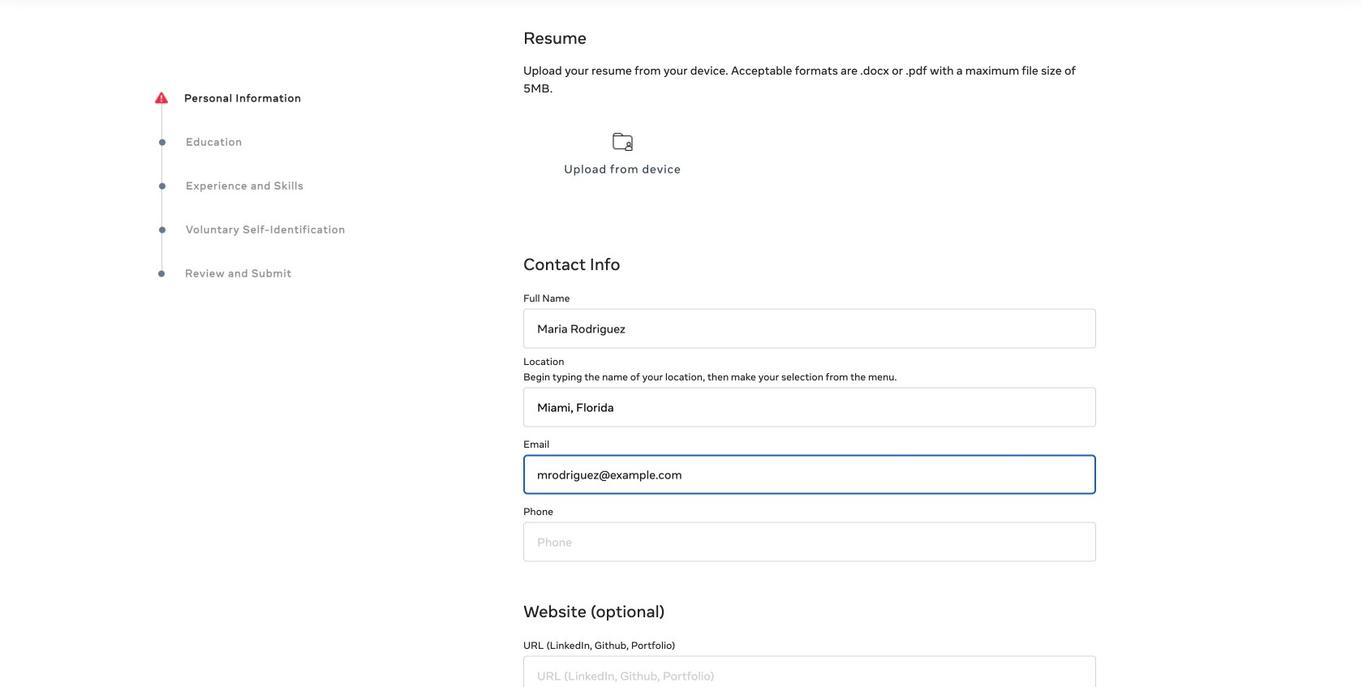 Task type: vqa. For each thing, say whether or not it's contained in the screenshot.
URL (LinkedIn, Github, Portfolio) text box
yes



Task type: locate. For each thing, give the bounding box(es) containing it.
Email text field
[[523, 455, 1096, 495]]

Location text field
[[523, 388, 1096, 427]]

Phone text field
[[523, 522, 1096, 562]]

URL (LinkedIn, Github, Portfolio) text field
[[523, 656, 1096, 687]]



Task type: describe. For each thing, give the bounding box(es) containing it.
Full Name text field
[[523, 309, 1096, 349]]



